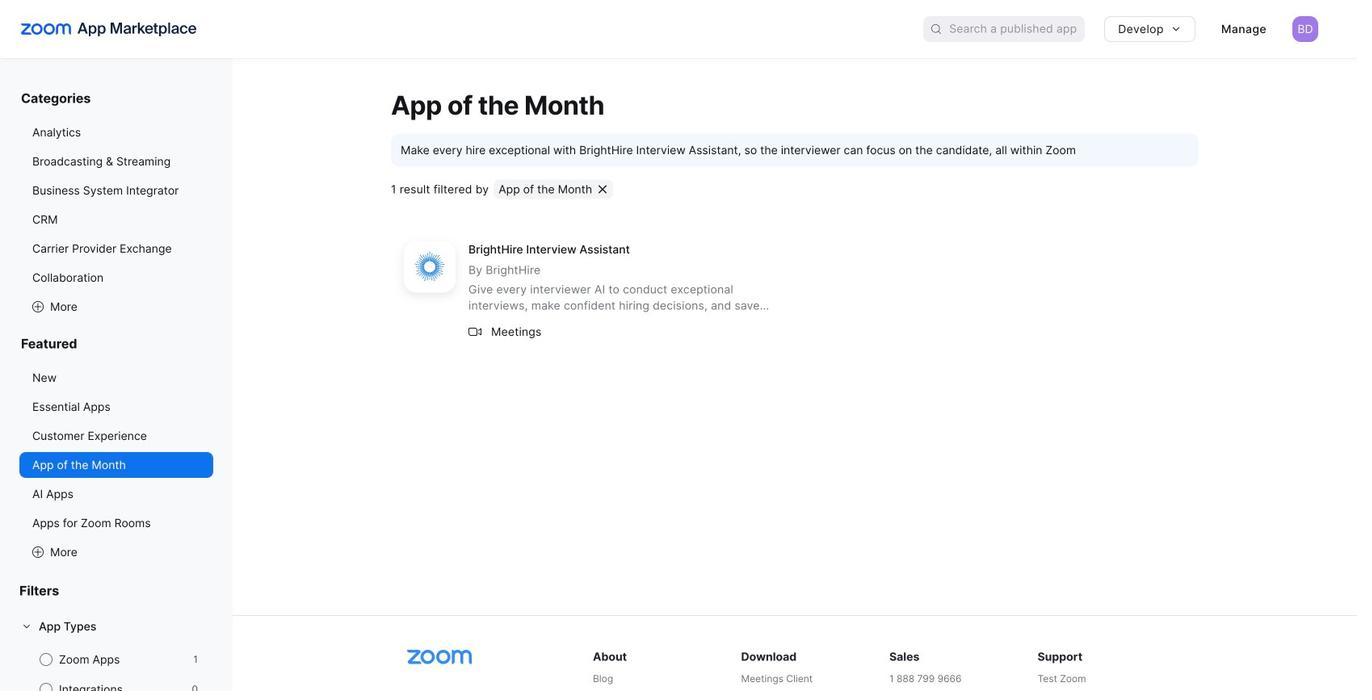 Task type: describe. For each thing, give the bounding box(es) containing it.
search a published app element
[[924, 16, 1086, 42]]

Search text field
[[950, 17, 1086, 41]]



Task type: locate. For each thing, give the bounding box(es) containing it.
banner
[[0, 0, 1358, 58]]

current user is barb dwyer element
[[1293, 16, 1319, 42]]



